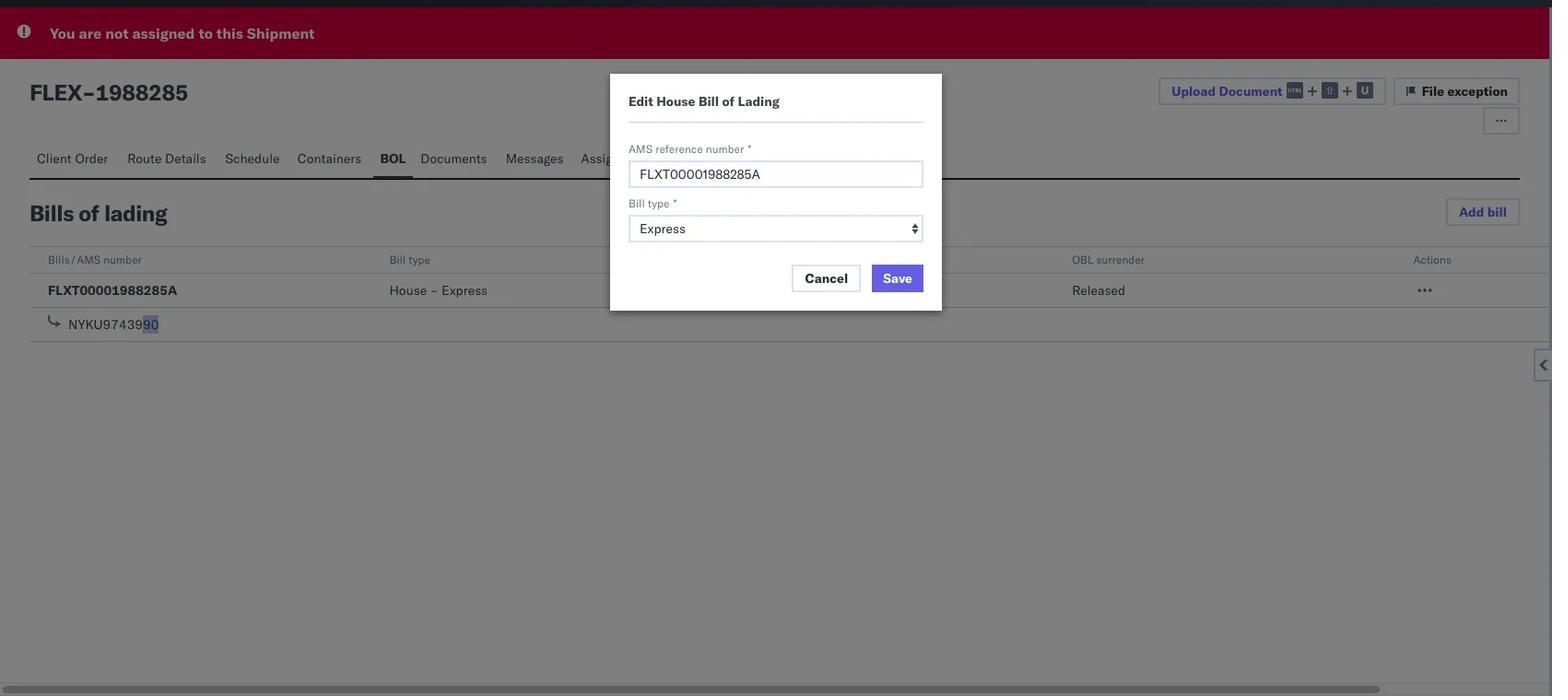 Task type: locate. For each thing, give the bounding box(es) containing it.
* up provide reference number... text field
[[748, 142, 752, 156]]

-
[[82, 78, 95, 106], [430, 282, 438, 299]]

bill
[[1488, 204, 1508, 220]]

surrender
[[1097, 253, 1145, 266]]

1 vertical spatial type
[[409, 253, 431, 266]]

cancel button
[[792, 265, 861, 292]]

0 vertical spatial -
[[82, 78, 95, 106]]

file
[[1422, 83, 1445, 100]]

*
[[748, 142, 752, 156], [674, 196, 677, 210]]

of right bills
[[79, 199, 99, 227]]

route details button
[[120, 142, 218, 178]]

flex - 1988285
[[30, 78, 188, 106]]

house right edit
[[657, 93, 696, 110]]

bill type
[[389, 253, 431, 266]]

release
[[731, 253, 770, 266]]

house
[[657, 93, 696, 110], [389, 282, 427, 299]]

cancel
[[805, 270, 849, 287]]

upload document button
[[1159, 77, 1386, 105]]

lading
[[738, 93, 780, 110]]

to
[[199, 24, 213, 42]]

lading
[[104, 199, 167, 227]]

0 horizontal spatial *
[[674, 196, 677, 210]]

are
[[79, 24, 102, 42]]

you
[[50, 24, 75, 42]]

1 horizontal spatial house
[[657, 93, 696, 110]]

2 vertical spatial bill
[[389, 253, 406, 266]]

0 vertical spatial of
[[723, 93, 735, 110]]

bills of lading
[[30, 199, 167, 227]]

- for flex
[[82, 78, 95, 106]]

house down bill type
[[389, 282, 427, 299]]

this
[[217, 24, 243, 42]]

- down are
[[82, 78, 95, 106]]

release method
[[731, 253, 812, 266]]

1 vertical spatial number
[[104, 253, 142, 266]]

assigned
[[132, 24, 195, 42]]

of left lading
[[723, 93, 735, 110]]

1 vertical spatial of
[[79, 199, 99, 227]]

type
[[648, 196, 670, 210], [409, 253, 431, 266]]

1 vertical spatial -
[[430, 282, 438, 299]]

document
[[1219, 83, 1283, 99]]

number right reference
[[706, 142, 744, 156]]

1 horizontal spatial number
[[706, 142, 744, 156]]

- left express
[[430, 282, 438, 299]]

add bill button
[[1447, 198, 1521, 226]]

bills
[[30, 199, 74, 227]]

ams
[[629, 142, 653, 156]]

0 horizontal spatial type
[[409, 253, 431, 266]]

number
[[706, 142, 744, 156], [104, 253, 142, 266]]

flex
[[30, 78, 82, 106]]

express
[[442, 282, 488, 299]]

type down ams
[[648, 196, 670, 210]]

bills/ams
[[48, 253, 101, 266]]

0 horizontal spatial bill
[[389, 253, 406, 266]]

1 horizontal spatial bill
[[629, 196, 645, 210]]

ams reference number *
[[629, 142, 752, 156]]

0 horizontal spatial house
[[389, 282, 427, 299]]

2 horizontal spatial bill
[[699, 93, 719, 110]]

bill type *
[[629, 196, 677, 210]]

not
[[105, 24, 129, 42]]

1 vertical spatial *
[[674, 196, 677, 210]]

1 horizontal spatial -
[[430, 282, 438, 299]]

type for bill type
[[409, 253, 431, 266]]

- for house
[[430, 282, 438, 299]]

assignees
[[581, 150, 641, 167]]

edit
[[629, 93, 654, 110]]

* down reference
[[674, 196, 677, 210]]

0 vertical spatial house
[[657, 93, 696, 110]]

bill
[[699, 93, 719, 110], [629, 196, 645, 210], [389, 253, 406, 266]]

file exception button
[[1394, 77, 1521, 105], [1394, 77, 1521, 105]]

bill up house - express
[[389, 253, 406, 266]]

you are not assigned to this shipment
[[50, 24, 315, 42]]

1 horizontal spatial type
[[648, 196, 670, 210]]

add bill
[[1460, 204, 1508, 220]]

route details
[[128, 150, 206, 167]]

obl surrender
[[1073, 253, 1145, 266]]

messages
[[506, 150, 564, 167]]

bill left lading
[[699, 93, 719, 110]]

of
[[723, 93, 735, 110], [79, 199, 99, 227]]

obl
[[1073, 253, 1094, 266]]

0 vertical spatial type
[[648, 196, 670, 210]]

1988285
[[95, 78, 188, 106]]

1 vertical spatial bill
[[629, 196, 645, 210]]

number up flxt00001988285a
[[104, 253, 142, 266]]

0 horizontal spatial -
[[82, 78, 95, 106]]

bill down assignees button
[[629, 196, 645, 210]]

type up house - express
[[409, 253, 431, 266]]

file exception
[[1422, 83, 1509, 100]]

0 vertical spatial bill
[[699, 93, 719, 110]]

schedule
[[225, 150, 280, 167]]

0 vertical spatial *
[[748, 142, 752, 156]]



Task type: describe. For each thing, give the bounding box(es) containing it.
method
[[773, 253, 812, 266]]

assignees button
[[574, 142, 651, 178]]

schedule button
[[218, 142, 290, 178]]

released
[[1073, 282, 1126, 299]]

nyku9743990
[[68, 316, 159, 333]]

save button
[[873, 265, 924, 292]]

1 horizontal spatial *
[[748, 142, 752, 156]]

0 vertical spatial number
[[706, 142, 744, 156]]

upload
[[1172, 83, 1216, 99]]

client order
[[37, 150, 108, 167]]

messages button
[[499, 142, 574, 178]]

client
[[37, 150, 72, 167]]

1 horizontal spatial of
[[723, 93, 735, 110]]

reference
[[656, 142, 703, 156]]

save
[[884, 270, 913, 287]]

shipment
[[247, 24, 315, 42]]

flxt00001988285a
[[48, 282, 177, 299]]

0 horizontal spatial number
[[104, 253, 142, 266]]

bill for bill type
[[389, 253, 406, 266]]

client order button
[[30, 142, 120, 178]]

type for bill type *
[[648, 196, 670, 210]]

order
[[75, 150, 108, 167]]

containers
[[298, 150, 362, 167]]

route
[[128, 150, 162, 167]]

actions
[[1414, 253, 1452, 266]]

containers button
[[290, 142, 373, 178]]

upload document
[[1172, 83, 1283, 99]]

details
[[165, 150, 206, 167]]

0 horizontal spatial of
[[79, 199, 99, 227]]

1 vertical spatial house
[[389, 282, 427, 299]]

house - express
[[389, 282, 488, 299]]

Provide reference number... text field
[[629, 160, 924, 188]]

bills/ams number
[[48, 253, 142, 266]]

add
[[1460, 204, 1485, 220]]

documents button
[[413, 142, 499, 178]]

exception
[[1448, 83, 1509, 100]]

bill for bill type *
[[629, 196, 645, 210]]

bol button
[[373, 142, 413, 178]]

bol
[[380, 150, 406, 167]]

documents
[[421, 150, 487, 167]]

edit house bill of lading
[[629, 93, 780, 110]]



Task type: vqa. For each thing, say whether or not it's contained in the screenshot.
FLXT00001977428A's Schedule Pickup from Los Angeles, CA button the CA
no



